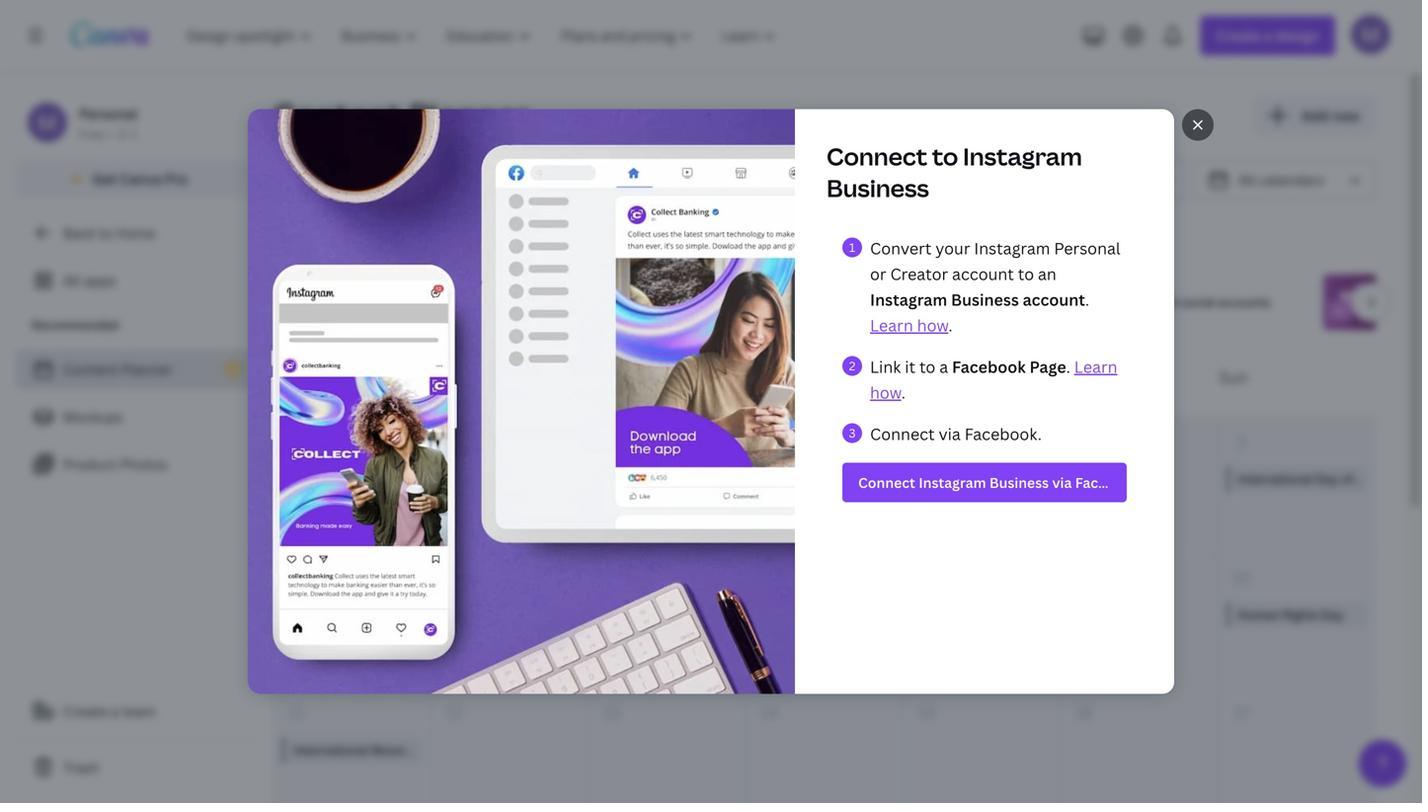 Task type: describe. For each thing, give the bounding box(es) containing it.
personal inside convert your instagram personal or creator account to an instagram business account . learn how .
[[1054, 238, 1121, 259]]

human
[[1238, 606, 1280, 623]]

sat
[[1062, 366, 1087, 388]]

via inside button
[[1052, 473, 1072, 492]]

back to home
[[63, 224, 156, 242]]

content planner link
[[16, 350, 257, 389]]

1 vertical spatial account
[[1023, 289, 1085, 310]]

day inside 'design for crossword puzzle day trending event'
[[387, 296, 410, 312]]

publish
[[869, 294, 912, 310]]

mockups
[[63, 407, 123, 426]]

3
[[849, 425, 856, 441]]

content inside list
[[63, 360, 118, 379]]

learn and play button
[[265, 223, 1376, 267]]

learn for learn how
[[1074, 356, 1118, 377]]

tuesday column header
[[430, 338, 588, 417]]

2023
[[590, 163, 648, 196]]

social
[[1182, 294, 1215, 310]]

connect for connect via facebook.
[[870, 423, 935, 444]]

create a team button
[[16, 691, 257, 731]]

human rights day
[[1238, 606, 1344, 623]]

day inside button
[[1322, 606, 1344, 623]]

all apps
[[63, 271, 116, 290]]

today button
[[273, 160, 352, 200]]

your
[[936, 238, 970, 259]]

thursday column header
[[745, 338, 903, 417]]

add for add event to calendar
[[608, 294, 632, 310]]

convert
[[870, 238, 932, 259]]

trending
[[348, 316, 398, 332]]

2
[[849, 358, 856, 374]]

connect for connect to instagram business
[[827, 140, 927, 172]]

how inside convert your instagram personal or creator account to an instagram business account . learn how .
[[917, 315, 949, 336]]

connect via facebook.
[[870, 423, 1042, 444]]

event inside 'design for crossword puzzle day trending event'
[[401, 316, 433, 332]]

mountain
[[372, 742, 427, 758]]

to right back
[[98, 224, 113, 242]]

puzzle
[[348, 296, 384, 312]]

connect for connect instagram business via facebook
[[858, 473, 916, 492]]

business inside button
[[990, 473, 1049, 492]]

friday column header
[[903, 338, 1061, 417]]

1 horizontal spatial planner
[[409, 94, 531, 137]]

new
[[1333, 106, 1360, 125]]

0 vertical spatial a
[[940, 356, 948, 377]]

learn for learn and play
[[296, 231, 346, 255]]

learn inside convert your instagram personal or creator account to an instagram business account . learn how .
[[870, 315, 913, 336]]

instagram for an
[[932, 294, 990, 310]]

or
[[870, 263, 887, 284]]

1 horizontal spatial event
[[635, 294, 668, 310]]

international mountain day row
[[274, 689, 1375, 803]]

mon
[[274, 366, 307, 388]]

how inside learn how
[[870, 382, 902, 403]]

back
[[63, 224, 95, 242]]

canva
[[120, 169, 162, 188]]

add new
[[1302, 106, 1360, 125]]

get
[[93, 169, 117, 188]]

convert your instagram personal or creator account to an instagram business account . learn how .
[[870, 238, 1121, 336]]

. down the it
[[902, 382, 906, 403]]

1 vertical spatial 1
[[849, 239, 856, 255]]

create
[[63, 702, 108, 721]]

•
[[108, 126, 113, 142]]

1 vertical spatial an
[[915, 294, 929, 310]]

design for crossword puzzle day trending event
[[348, 276, 471, 332]]

design
[[348, 276, 387, 292]]

sun
[[1219, 366, 1248, 388]]

business inside convert your instagram personal or creator account to an instagram business account . learn how .
[[951, 289, 1019, 310]]

international mountain day button
[[282, 737, 452, 764]]

a inside button
[[111, 702, 119, 721]]

cookie
[[293, 606, 333, 623]]

cyber monday
[[293, 471, 377, 487]]

wednesday column header
[[588, 338, 745, 417]]

. right friday column header
[[1066, 356, 1071, 377]]

recommended
[[32, 317, 119, 333]]

learn and play
[[296, 231, 424, 255]]

connect instagram business via facebook button
[[843, 463, 1140, 502]]

to inside connect to instagram business
[[932, 140, 958, 172]]

planner inside list
[[121, 360, 173, 379]]

facebook for a
[[952, 356, 1026, 377]]

get canva pro
[[93, 169, 188, 188]]

facebook for via
[[1075, 473, 1140, 492]]

add event to calendar
[[608, 294, 736, 310]]

product photos link
[[16, 444, 257, 484]]

saturday column header
[[1061, 338, 1218, 417]]

learn how link for or
[[870, 315, 949, 336]]

get canva pro button
[[16, 160, 257, 198]]

row containing mon
[[273, 338, 1376, 417]]

tue
[[431, 366, 459, 388]]

link it to a facebook page .
[[870, 356, 1074, 377]]

create a team
[[63, 702, 156, 721]]

page
[[1030, 356, 1066, 377]]

photos
[[120, 455, 167, 474]]

and
[[350, 231, 383, 255]]

free •
[[79, 126, 113, 142]]

all apps link
[[16, 261, 257, 300]]



Task type: vqa. For each thing, say whether or not it's contained in the screenshot.
"Link"
yes



Task type: locate. For each thing, give the bounding box(es) containing it.
0 horizontal spatial personal
[[79, 104, 138, 123]]

1 vertical spatial a
[[111, 702, 119, 721]]

account right the post
[[1023, 289, 1085, 310]]

0 horizontal spatial facebook
[[952, 356, 1026, 377]]

add new button
[[1254, 96, 1376, 135]]

1 vertical spatial learn how link
[[870, 356, 1118, 403]]

instagram for to
[[963, 140, 1082, 172]]

day right mountain
[[430, 742, 452, 758]]

day right cookie
[[336, 606, 358, 623]]

connect for connect social accounts
[[1130, 294, 1179, 310]]

connect
[[827, 140, 927, 172], [1130, 294, 1179, 310], [870, 423, 935, 444], [858, 473, 916, 492]]

december inside row
[[947, 431, 1026, 452]]

add inside add new button
[[1302, 106, 1329, 125]]

monday
[[331, 471, 377, 487]]

0 vertical spatial content
[[273, 94, 403, 137]]

learn how link up facebook.
[[870, 356, 1118, 403]]

an up page
[[1038, 263, 1057, 284]]

learn down publish
[[870, 315, 913, 336]]

0 horizontal spatial how
[[870, 382, 902, 403]]

to left calendar
[[670, 294, 683, 310]]

0 vertical spatial learn how link
[[870, 315, 949, 336]]

business down facebook.
[[990, 473, 1049, 492]]

content
[[273, 94, 403, 137], [63, 360, 118, 379]]

0 horizontal spatial 1
[[131, 126, 138, 142]]

0 horizontal spatial event
[[401, 316, 433, 332]]

international mountain day
[[293, 742, 452, 758]]

trash link
[[16, 748, 257, 787]]

monday column header
[[273, 338, 430, 417]]

product photos
[[63, 455, 167, 474]]

event left calendar
[[635, 294, 668, 310]]

apps
[[84, 271, 116, 290]]

instagram for your
[[974, 238, 1050, 259]]

home
[[116, 224, 156, 242]]

1 horizontal spatial how
[[917, 315, 949, 336]]

1 horizontal spatial content planner
[[273, 94, 531, 137]]

connect down connect via facebook.
[[858, 473, 916, 492]]

free
[[79, 126, 104, 142]]

1 vertical spatial facebook
[[1075, 473, 1140, 492]]

0 vertical spatial content planner
[[273, 94, 531, 137]]

1 vertical spatial december
[[947, 431, 1026, 452]]

event
[[635, 294, 668, 310], [401, 316, 433, 332]]

top level navigation element
[[174, 16, 794, 55]]

1 horizontal spatial december
[[947, 431, 1026, 452]]

. down publish an instagram post
[[949, 315, 953, 336]]

post
[[993, 294, 1018, 310]]

learn inside learn how
[[1074, 356, 1118, 377]]

1 horizontal spatial facebook
[[1075, 473, 1140, 492]]

cookie day
[[293, 606, 358, 623]]

. up sat
[[1085, 289, 1090, 310]]

an
[[1038, 263, 1057, 284], [915, 294, 929, 310]]

content planner inside list
[[63, 360, 173, 379]]

connect inside connect to instagram business
[[827, 140, 927, 172]]

instagram inside connect to instagram business
[[963, 140, 1082, 172]]

0 vertical spatial how
[[917, 315, 949, 336]]

1 horizontal spatial add
[[1302, 106, 1329, 125]]

december for december
[[947, 431, 1026, 452]]

planner up mockups link
[[121, 360, 173, 379]]

content planner
[[273, 94, 531, 137], [63, 360, 173, 379]]

how down link
[[870, 382, 902, 403]]

rights
[[1283, 606, 1319, 623]]

business inside connect to instagram business
[[827, 172, 929, 204]]

learn how link for facebook
[[870, 356, 1118, 403]]

planner
[[409, 94, 531, 137], [121, 360, 173, 379]]

0 horizontal spatial a
[[111, 702, 119, 721]]

add up the wed
[[608, 294, 632, 310]]

human rights day button
[[1226, 601, 1367, 629]]

.
[[1085, 289, 1090, 310], [949, 315, 953, 336], [1066, 356, 1071, 377], [902, 382, 906, 403]]

december
[[462, 163, 586, 196], [947, 431, 1026, 452]]

an down creator
[[915, 294, 929, 310]]

link
[[870, 356, 901, 377]]

2 vertical spatial learn
[[1074, 356, 1118, 377]]

december for december 2023
[[462, 163, 586, 196]]

connect right 3
[[870, 423, 935, 444]]

creator
[[890, 263, 948, 284]]

0 vertical spatial planner
[[409, 94, 531, 137]]

facebook.
[[965, 423, 1042, 444]]

1 left convert
[[849, 239, 856, 255]]

play
[[387, 231, 424, 255]]

via
[[939, 423, 961, 444], [1052, 473, 1072, 492]]

how down publish an instagram post
[[917, 315, 949, 336]]

0 horizontal spatial account
[[952, 263, 1014, 284]]

0 horizontal spatial learn
[[296, 231, 346, 255]]

1 horizontal spatial a
[[940, 356, 948, 377]]

list
[[16, 350, 257, 484]]

learn how link down publish
[[870, 315, 949, 336]]

cyber monday button
[[282, 465, 422, 493]]

connect left social
[[1130, 294, 1179, 310]]

instagram inside 'connect instagram business via facebook' button
[[919, 473, 986, 492]]

publish an instagram post
[[869, 294, 1018, 310]]

1 horizontal spatial account
[[1023, 289, 1085, 310]]

a right the fri
[[940, 356, 948, 377]]

product
[[63, 455, 117, 474]]

row
[[273, 338, 1376, 417], [274, 553, 1375, 689]]

learn left the and
[[296, 231, 346, 255]]

fri
[[904, 366, 924, 388]]

december 2023
[[462, 163, 648, 196]]

connect up convert
[[827, 140, 927, 172]]

thu
[[746, 366, 775, 388]]

business up convert
[[827, 172, 929, 204]]

to up your
[[932, 140, 958, 172]]

row containing cookie day
[[274, 553, 1375, 689]]

how
[[917, 315, 949, 336], [870, 382, 902, 403]]

today
[[292, 170, 332, 189]]

1 horizontal spatial personal
[[1054, 238, 1121, 259]]

1 horizontal spatial via
[[1052, 473, 1072, 492]]

0 vertical spatial via
[[939, 423, 961, 444]]

1 horizontal spatial 1
[[849, 239, 856, 255]]

event down for at the top left of the page
[[401, 316, 433, 332]]

0 vertical spatial facebook
[[952, 356, 1026, 377]]

0 vertical spatial business
[[827, 172, 929, 204]]

0 vertical spatial 1
[[131, 126, 138, 142]]

0 horizontal spatial via
[[939, 423, 961, 444]]

content up today "button" at the top
[[273, 94, 403, 137]]

december row
[[274, 418, 1375, 553]]

cyber
[[293, 471, 328, 487]]

business
[[827, 172, 929, 204], [951, 289, 1019, 310], [990, 473, 1049, 492]]

wed
[[589, 366, 623, 388]]

december left 2023
[[462, 163, 586, 196]]

0 vertical spatial personal
[[79, 104, 138, 123]]

1 vertical spatial how
[[870, 382, 902, 403]]

0 vertical spatial december
[[462, 163, 586, 196]]

connect to instagram business
[[827, 140, 1082, 204]]

calendar
[[685, 294, 736, 310]]

1 vertical spatial content planner
[[63, 360, 173, 379]]

back to home link
[[16, 213, 257, 253]]

0 horizontal spatial content
[[63, 360, 118, 379]]

a left 'team'
[[111, 702, 119, 721]]

account up the post
[[952, 263, 1014, 284]]

crossword
[[409, 276, 471, 292]]

content down recommended
[[63, 360, 118, 379]]

sunday column header
[[1218, 338, 1376, 417]]

1 horizontal spatial an
[[1038, 263, 1057, 284]]

connect instagram business via facebook
[[858, 473, 1140, 492]]

1 vertical spatial personal
[[1054, 238, 1121, 259]]

mockups link
[[16, 397, 257, 437]]

0 vertical spatial learn
[[296, 231, 346, 255]]

0 vertical spatial add
[[1302, 106, 1329, 125]]

add
[[1302, 106, 1329, 125], [608, 294, 632, 310]]

1 vertical spatial row
[[274, 553, 1375, 689]]

2 vertical spatial business
[[990, 473, 1049, 492]]

for
[[390, 276, 407, 292]]

0 vertical spatial account
[[952, 263, 1014, 284]]

connect social accounts
[[1130, 294, 1271, 310]]

to inside convert your instagram personal or creator account to an instagram business account . learn how .
[[1018, 263, 1034, 284]]

learn how
[[870, 356, 1118, 403]]

0 horizontal spatial planner
[[121, 360, 173, 379]]

it
[[905, 356, 916, 377]]

learn
[[296, 231, 346, 255], [870, 315, 913, 336], [1074, 356, 1118, 377]]

day right rights at the bottom right of the page
[[1322, 606, 1344, 623]]

facebook inside button
[[1075, 473, 1140, 492]]

0 vertical spatial row
[[273, 338, 1376, 417]]

1 horizontal spatial learn
[[870, 315, 913, 336]]

personal
[[79, 104, 138, 123], [1054, 238, 1121, 259]]

1 vertical spatial planner
[[121, 360, 173, 379]]

account
[[952, 263, 1014, 284], [1023, 289, 1085, 310]]

day down for at the top left of the page
[[387, 296, 410, 312]]

1 horizontal spatial content
[[273, 94, 403, 137]]

december up 'connect instagram business via facebook' button
[[947, 431, 1026, 452]]

1 vertical spatial add
[[608, 294, 632, 310]]

0 vertical spatial event
[[635, 294, 668, 310]]

1 learn how link from the top
[[870, 315, 949, 336]]

cookie day button
[[282, 601, 422, 629]]

accounts
[[1218, 294, 1271, 310]]

0 horizontal spatial content planner
[[63, 360, 173, 379]]

0 horizontal spatial add
[[608, 294, 632, 310]]

day
[[387, 296, 410, 312], [336, 606, 358, 623], [1322, 606, 1344, 623], [430, 742, 452, 758]]

add for add new
[[1302, 106, 1329, 125]]

1 vertical spatial event
[[401, 316, 433, 332]]

0 vertical spatial an
[[1038, 263, 1057, 284]]

an inside convert your instagram personal or creator account to an instagram business account . learn how .
[[1038, 263, 1057, 284]]

to right the it
[[920, 356, 936, 377]]

1 vertical spatial business
[[951, 289, 1019, 310]]

facebook
[[952, 356, 1026, 377], [1075, 473, 1140, 492]]

list containing content planner
[[16, 350, 257, 484]]

business down your
[[951, 289, 1019, 310]]

1 vertical spatial via
[[1052, 473, 1072, 492]]

learn how link
[[870, 315, 949, 336], [870, 356, 1118, 403]]

add left new
[[1302, 106, 1329, 125]]

learn inside button
[[296, 231, 346, 255]]

1 vertical spatial content
[[63, 360, 118, 379]]

connect inside 'connect instagram business via facebook' button
[[858, 473, 916, 492]]

0 horizontal spatial december
[[462, 163, 586, 196]]

learn right page
[[1074, 356, 1118, 377]]

0 horizontal spatial an
[[915, 294, 929, 310]]

1 right •
[[131, 126, 138, 142]]

2 learn how link from the top
[[870, 356, 1118, 403]]

planner down top level navigation element
[[409, 94, 531, 137]]

1 vertical spatial learn
[[870, 315, 913, 336]]

international
[[293, 742, 369, 758]]

to up the post
[[1018, 263, 1034, 284]]

trash
[[63, 758, 99, 777]]

2 horizontal spatial learn
[[1074, 356, 1118, 377]]

to
[[932, 140, 958, 172], [98, 224, 113, 242], [1018, 263, 1034, 284], [670, 294, 683, 310], [920, 356, 936, 377]]

day inside row
[[430, 742, 452, 758]]

pro
[[165, 169, 188, 188]]

all
[[63, 271, 81, 290]]

team
[[122, 702, 156, 721]]



